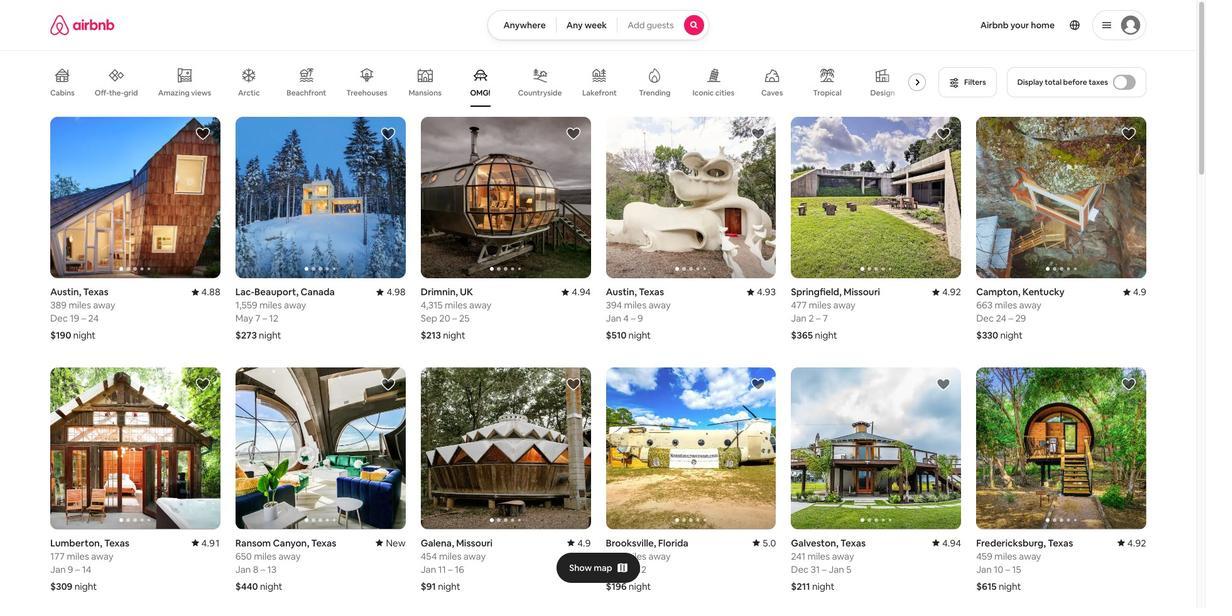 Task type: vqa. For each thing, say whether or not it's contained in the screenshot.
4.91
yes



Task type: locate. For each thing, give the bounding box(es) containing it.
4.92 out of 5 average rating image
[[932, 286, 961, 298], [1118, 537, 1147, 549]]

1 horizontal spatial 4.94
[[942, 537, 961, 549]]

1 vertical spatial 12
[[637, 563, 647, 575]]

texas for 394 miles away
[[639, 286, 664, 298]]

away up 29
[[1019, 299, 1042, 311]]

sep
[[421, 312, 437, 324]]

– right 8
[[261, 563, 265, 575]]

show map button
[[557, 553, 640, 583]]

jan for 454 miles away
[[421, 563, 436, 575]]

$615
[[976, 580, 997, 592]]

jan for 177 miles away
[[50, 563, 66, 575]]

night inside campton, kentucky 663 miles away dec 24 – 29 $330 night
[[1001, 329, 1023, 341]]

jan down 459
[[976, 563, 992, 575]]

galena, missouri 454 miles away jan 11 – 16 $91 night
[[421, 537, 493, 592]]

away for austin, texas 394 miles away jan 4 – 9 $510 night
[[649, 299, 671, 311]]

missouri inside springfield, missouri 477 miles away jan 2 – 7 $365 night
[[844, 286, 880, 298]]

miles down springfield,
[[809, 299, 831, 311]]

away inside the lumberton, texas 177 miles away jan 9 – 14 $309 night
[[91, 550, 113, 562]]

jan down 454
[[421, 563, 436, 575]]

group for austin, texas 389 miles away dec 19 – 24 $190 night
[[50, 117, 220, 279]]

dec down 389
[[50, 312, 68, 324]]

miles for brooksville, florida 554 miles away jan 7 – 12 $196 night
[[624, 550, 646, 562]]

29
[[1016, 312, 1026, 324]]

9 inside austin, texas 394 miles away jan 4 – 9 $510 night
[[638, 312, 643, 324]]

away down florida
[[649, 550, 671, 562]]

– inside galena, missouri 454 miles away jan 11 – 16 $91 night
[[448, 563, 453, 575]]

4
[[623, 312, 629, 324]]

– right "19"
[[81, 312, 86, 324]]

– inside campton, kentucky 663 miles away dec 24 – 29 $330 night
[[1009, 312, 1013, 324]]

0 vertical spatial 4.92
[[942, 286, 961, 298]]

away down canyon,
[[278, 550, 301, 562]]

miles inside campton, kentucky 663 miles away dec 24 – 29 $330 night
[[995, 299, 1017, 311]]

jan left 4
[[606, 312, 621, 324]]

tropical
[[813, 88, 842, 98]]

jan inside galena, missouri 454 miles away jan 11 – 16 $91 night
[[421, 563, 436, 575]]

night down 4
[[629, 329, 651, 341]]

add to wishlist: ransom canyon, texas image
[[381, 377, 396, 392]]

jan inside the lumberton, texas 177 miles away jan 9 – 14 $309 night
[[50, 563, 66, 575]]

4.88 out of 5 average rating image
[[191, 286, 220, 298]]

– inside the lumberton, texas 177 miles away jan 9 – 14 $309 night
[[75, 563, 80, 575]]

night right $365
[[815, 329, 837, 341]]

11
[[438, 563, 446, 575]]

lumberton, texas 177 miles away jan 9 – 14 $309 night
[[50, 537, 129, 592]]

jan down 554
[[606, 563, 621, 575]]

night down 13
[[260, 580, 283, 592]]

24 right "19"
[[88, 312, 99, 324]]

– right '31'
[[822, 563, 827, 575]]

– right 4
[[631, 312, 636, 324]]

anywhere button
[[488, 10, 557, 40]]

1 vertical spatial 4.92 out of 5 average rating image
[[1118, 537, 1147, 549]]

night inside galena, missouri 454 miles away jan 11 – 16 $91 night
[[438, 580, 460, 592]]

night inside fredericksburg, texas 459 miles away jan 10 – 15 $615 night
[[999, 580, 1021, 592]]

477
[[791, 299, 807, 311]]

filters button
[[939, 67, 997, 97]]

4.9 for galena, missouri 454 miles away jan 11 – 16 $91 night
[[577, 537, 591, 549]]

mansions
[[409, 88, 442, 98]]

away inside fredericksburg, texas 459 miles away jan 10 – 15 $615 night
[[1019, 550, 1041, 562]]

1 horizontal spatial 12
[[637, 563, 647, 575]]

missouri
[[844, 286, 880, 298], [456, 537, 493, 549]]

24 inside campton, kentucky 663 miles away dec 24 – 29 $330 night
[[996, 312, 1007, 324]]

1 vertical spatial 4.94
[[942, 537, 961, 549]]

dec down 241
[[791, 563, 809, 575]]

texas inside fredericksburg, texas 459 miles away jan 10 – 15 $615 night
[[1048, 537, 1073, 549]]

night down 14
[[75, 580, 97, 592]]

uk
[[460, 286, 473, 298]]

– for drimnin, uk 4,315 miles away sep 20 – 25 $213 night
[[452, 312, 457, 324]]

any
[[567, 19, 583, 31]]

away up the 16 at the left bottom
[[464, 550, 486, 562]]

away down beauport,
[[284, 299, 306, 311]]

– down brooksville,
[[631, 563, 635, 575]]

airbnb your home link
[[973, 12, 1062, 38]]

0 horizontal spatial 9
[[68, 563, 73, 575]]

night down "19"
[[73, 329, 96, 341]]

jan for 477 miles away
[[791, 312, 807, 324]]

2 horizontal spatial dec
[[976, 312, 994, 324]]

19
[[70, 312, 79, 324]]

– for galveston, texas 241 miles away dec 31 – jan 5 $211 night
[[822, 563, 827, 575]]

night down 29
[[1001, 329, 1023, 341]]

24 inside 'austin, texas 389 miles away dec 19 – 24 $190 night'
[[88, 312, 99, 324]]

away up the 15
[[1019, 550, 1041, 562]]

away up 5
[[832, 550, 854, 562]]

dec for 663
[[976, 312, 994, 324]]

miles for lumberton, texas 177 miles away jan 9 – 14 $309 night
[[67, 550, 89, 562]]

0 horizontal spatial 4.94
[[572, 286, 591, 298]]

week
[[585, 19, 607, 31]]

4.94 for galveston, texas 241 miles away dec 31 – jan 5 $211 night
[[942, 537, 961, 549]]

1 austin, from the left
[[50, 286, 81, 298]]

away inside galena, missouri 454 miles away jan 11 – 16 $91 night
[[464, 550, 486, 562]]

countryside
[[518, 88, 562, 98]]

galena,
[[421, 537, 454, 549]]

– right 11
[[448, 563, 453, 575]]

away inside campton, kentucky 663 miles away dec 24 – 29 $330 night
[[1019, 299, 1042, 311]]

night inside the lumberton, texas 177 miles away jan 9 – 14 $309 night
[[75, 580, 97, 592]]

– inside austin, texas 394 miles away jan 4 – 9 $510 night
[[631, 312, 636, 324]]

away for galena, missouri 454 miles away jan 11 – 16 $91 night
[[464, 550, 486, 562]]

miles inside springfield, missouri 477 miles away jan 2 – 7 $365 night
[[809, 299, 831, 311]]

away inside lac-beauport, canada 1,559 miles away may 7 – 12 $273 night
[[284, 299, 306, 311]]

jan left 5
[[829, 563, 844, 575]]

– left 14
[[75, 563, 80, 575]]

1 horizontal spatial 7
[[623, 563, 629, 575]]

ransom
[[235, 537, 271, 549]]

– inside lac-beauport, canada 1,559 miles away may 7 – 12 $273 night
[[262, 312, 267, 324]]

away inside galveston, texas 241 miles away dec 31 – jan 5 $211 night
[[832, 550, 854, 562]]

away
[[93, 299, 115, 311], [284, 299, 306, 311], [649, 299, 671, 311], [833, 299, 856, 311], [469, 299, 492, 311], [1019, 299, 1042, 311], [91, 550, 113, 562], [278, 550, 301, 562], [649, 550, 671, 562], [832, 550, 854, 562], [464, 550, 486, 562], [1019, 550, 1041, 562]]

miles inside brooksville, florida 554 miles away jan 7 – 12 $196 night
[[624, 550, 646, 562]]

miles inside galveston, texas 241 miles away dec 31 – jan 5 $211 night
[[808, 550, 830, 562]]

austin, inside austin, texas 394 miles away jan 4 – 9 $510 night
[[606, 286, 637, 298]]

anywhere
[[504, 19, 546, 31]]

jan inside fredericksburg, texas 459 miles away jan 10 – 15 $615 night
[[976, 563, 992, 575]]

add to wishlist: galveston, texas image
[[936, 377, 951, 392]]

0 horizontal spatial 12
[[269, 312, 278, 324]]

miles up '31'
[[808, 550, 830, 562]]

– inside ransom canyon, texas 650 miles away jan 8 – 13 $440 night
[[261, 563, 265, 575]]

0 horizontal spatial missouri
[[456, 537, 493, 549]]

night inside lac-beauport, canada 1,559 miles away may 7 – 12 $273 night
[[259, 329, 281, 341]]

texas
[[83, 286, 108, 298], [639, 286, 664, 298], [104, 537, 129, 549], [311, 537, 336, 549], [841, 537, 866, 549], [1048, 537, 1073, 549]]

night inside austin, texas 394 miles away jan 4 – 9 $510 night
[[629, 329, 651, 341]]

group for galena, missouri 454 miles away jan 11 – 16 $91 night
[[421, 368, 591, 529]]

7 inside lac-beauport, canada 1,559 miles away may 7 – 12 $273 night
[[255, 312, 260, 324]]

night for galena, missouri 454 miles away jan 11 – 16 $91 night
[[438, 580, 460, 592]]

4.92
[[942, 286, 961, 298], [1128, 537, 1147, 549]]

lac-beauport, canada 1,559 miles away may 7 – 12 $273 night
[[235, 286, 335, 341]]

miles up 25
[[445, 299, 467, 311]]

12 down beauport,
[[269, 312, 278, 324]]

away inside brooksville, florida 554 miles away jan 7 – 12 $196 night
[[649, 550, 671, 562]]

away for springfield, missouri 477 miles away jan 2 – 7 $365 night
[[833, 299, 856, 311]]

$510
[[606, 329, 627, 341]]

0 horizontal spatial dec
[[50, 312, 68, 324]]

2 24 from the left
[[996, 312, 1007, 324]]

jan
[[606, 312, 621, 324], [791, 312, 807, 324], [50, 563, 66, 575], [235, 563, 251, 575], [606, 563, 621, 575], [829, 563, 844, 575], [421, 563, 436, 575], [976, 563, 992, 575]]

24
[[88, 312, 99, 324], [996, 312, 1007, 324]]

texas inside galveston, texas 241 miles away dec 31 – jan 5 $211 night
[[841, 537, 866, 549]]

night inside brooksville, florida 554 miles away jan 7 – 12 $196 night
[[629, 580, 651, 592]]

miles down brooksville,
[[624, 550, 646, 562]]

1 vertical spatial 4.92
[[1128, 537, 1147, 549]]

group for lac-beauport, canada 1,559 miles away may 7 – 12 $273 night
[[235, 117, 406, 279]]

0 vertical spatial 4.92 out of 5 average rating image
[[932, 286, 961, 298]]

2 horizontal spatial 7
[[823, 312, 828, 324]]

night right $273
[[259, 329, 281, 341]]

0 horizontal spatial 7
[[255, 312, 260, 324]]

away up 14
[[91, 550, 113, 562]]

1 24 from the left
[[88, 312, 99, 324]]

1 vertical spatial 9
[[68, 563, 73, 575]]

night inside 'austin, texas 389 miles away dec 19 – 24 $190 night'
[[73, 329, 96, 341]]

trending
[[639, 88, 671, 98]]

airbnb your home
[[981, 19, 1055, 31]]

4.9 out of 5 average rating image
[[1123, 286, 1147, 298]]

miles up 13
[[254, 550, 276, 562]]

away for austin, texas 389 miles away dec 19 – 24 $190 night
[[93, 299, 115, 311]]

0 vertical spatial missouri
[[844, 286, 880, 298]]

group for austin, texas 394 miles away jan 4 – 9 $510 night
[[606, 117, 776, 279]]

iconic cities
[[693, 88, 735, 98]]

1 horizontal spatial 4.9
[[1133, 286, 1147, 298]]

missouri for 454 miles away
[[456, 537, 493, 549]]

texas inside austin, texas 394 miles away jan 4 – 9 $510 night
[[639, 286, 664, 298]]

night for campton, kentucky 663 miles away dec 24 – 29 $330 night
[[1001, 329, 1023, 341]]

2 austin, from the left
[[606, 286, 637, 298]]

miles down fredericksburg,
[[995, 550, 1017, 562]]

7 up $196
[[623, 563, 629, 575]]

dec inside campton, kentucky 663 miles away dec 24 – 29 $330 night
[[976, 312, 994, 324]]

0 horizontal spatial 4.92 out of 5 average rating image
[[932, 286, 961, 298]]

9 inside the lumberton, texas 177 miles away jan 9 – 14 $309 night
[[68, 563, 73, 575]]

– inside brooksville, florida 554 miles away jan 7 – 12 $196 night
[[631, 563, 635, 575]]

lumberton,
[[50, 537, 102, 549]]

miles down lumberton,
[[67, 550, 89, 562]]

4,315
[[421, 299, 443, 311]]

4.94
[[572, 286, 591, 298], [942, 537, 961, 549]]

1 horizontal spatial 4.92 out of 5 average rating image
[[1118, 537, 1147, 549]]

9 right 4
[[638, 312, 643, 324]]

away for lumberton, texas 177 miles away jan 9 – 14 $309 night
[[91, 550, 113, 562]]

missouri right springfield,
[[844, 286, 880, 298]]

night down "20"
[[443, 329, 465, 341]]

lac-
[[235, 286, 255, 298]]

away inside austin, texas 394 miles away jan 4 – 9 $510 night
[[649, 299, 671, 311]]

jan for 459 miles away
[[976, 563, 992, 575]]

away inside springfield, missouri 477 miles away jan 2 – 7 $365 night
[[833, 299, 856, 311]]

miles up 11
[[439, 550, 462, 562]]

jan inside springfield, missouri 477 miles away jan 2 – 7 $365 night
[[791, 312, 807, 324]]

miles down campton, in the right top of the page
[[995, 299, 1017, 311]]

miles
[[69, 299, 91, 311], [260, 299, 282, 311], [624, 299, 647, 311], [809, 299, 831, 311], [445, 299, 467, 311], [995, 299, 1017, 311], [67, 550, 89, 562], [254, 550, 276, 562], [624, 550, 646, 562], [808, 550, 830, 562], [439, 550, 462, 562], [995, 550, 1017, 562]]

miles up "19"
[[69, 299, 91, 311]]

austin, for 394
[[606, 286, 637, 298]]

add to wishlist: campton, kentucky image
[[1121, 126, 1137, 141]]

night for lumberton, texas 177 miles away jan 9 – 14 $309 night
[[75, 580, 97, 592]]

kentucky
[[1023, 286, 1065, 298]]

$211
[[791, 580, 810, 592]]

1 vertical spatial 4.9
[[577, 537, 591, 549]]

dec inside 'austin, texas 389 miles away dec 19 – 24 $190 night'
[[50, 312, 68, 324]]

off-
[[95, 88, 109, 98]]

8
[[253, 563, 258, 575]]

miles inside galena, missouri 454 miles away jan 11 – 16 $91 night
[[439, 550, 462, 562]]

None search field
[[488, 10, 709, 40]]

night down 11
[[438, 580, 460, 592]]

– left 29
[[1009, 312, 1013, 324]]

miles inside 'austin, texas 389 miles away dec 19 – 24 $190 night'
[[69, 299, 91, 311]]

13
[[267, 563, 277, 575]]

springfield, missouri 477 miles away jan 2 – 7 $365 night
[[791, 286, 880, 341]]

5.0
[[763, 537, 776, 549]]

add to wishlist: brooksville, florida image
[[751, 377, 766, 392]]

1 horizontal spatial 4.92
[[1128, 537, 1147, 549]]

group containing off-the-grid
[[50, 58, 931, 107]]

new place to stay image
[[376, 537, 406, 549]]

miles inside fredericksburg, texas 459 miles away jan 10 – 15 $615 night
[[995, 550, 1017, 562]]

dec down the 663
[[976, 312, 994, 324]]

1 horizontal spatial dec
[[791, 563, 809, 575]]

miles inside drimnin, uk 4,315 miles away sep 20 – 25 $213 night
[[445, 299, 467, 311]]

jan left 8
[[235, 563, 251, 575]]

jan left 2
[[791, 312, 807, 324]]

0 horizontal spatial 4.9
[[577, 537, 591, 549]]

texas inside 'austin, texas 389 miles away dec 19 – 24 $190 night'
[[83, 286, 108, 298]]

9
[[638, 312, 643, 324], [68, 563, 73, 575]]

– left 25
[[452, 312, 457, 324]]

texas for 177 miles away
[[104, 537, 129, 549]]

1 vertical spatial missouri
[[456, 537, 493, 549]]

miles for austin, texas 394 miles away jan 4 – 9 $510 night
[[624, 299, 647, 311]]

7 right 2
[[823, 312, 828, 324]]

omg!
[[470, 88, 491, 98]]

away for drimnin, uk 4,315 miles away sep 20 – 25 $213 night
[[469, 299, 492, 311]]

away right the 394
[[649, 299, 671, 311]]

– for austin, texas 394 miles away jan 4 – 9 $510 night
[[631, 312, 636, 324]]

map
[[594, 562, 612, 574]]

guests
[[647, 19, 674, 31]]

dec inside galveston, texas 241 miles away dec 31 – jan 5 $211 night
[[791, 563, 809, 575]]

brooksville, florida 554 miles away jan 7 – 12 $196 night
[[606, 537, 688, 592]]

jan inside austin, texas 394 miles away jan 4 – 9 $510 night
[[606, 312, 621, 324]]

4.91
[[201, 537, 220, 549]]

night down the 15
[[999, 580, 1021, 592]]

7 right may
[[255, 312, 260, 324]]

group for lumberton, texas 177 miles away jan 9 – 14 $309 night
[[50, 368, 220, 529]]

night for brooksville, florida 554 miles away jan 7 – 12 $196 night
[[629, 580, 651, 592]]

away right 389
[[93, 299, 115, 311]]

night
[[73, 329, 96, 341], [259, 329, 281, 341], [629, 329, 651, 341], [815, 329, 837, 341], [443, 329, 465, 341], [1001, 329, 1023, 341], [75, 580, 97, 592], [260, 580, 283, 592], [629, 580, 651, 592], [812, 580, 835, 592], [438, 580, 460, 592], [999, 580, 1021, 592]]

missouri inside galena, missouri 454 miles away jan 11 – 16 $91 night
[[456, 537, 493, 549]]

miles inside the lumberton, texas 177 miles away jan 9 – 14 $309 night
[[67, 550, 89, 562]]

4.94 left austin, texas 394 miles away jan 4 – 9 $510 night on the right
[[572, 286, 591, 298]]

4.94 out of 5 average rating image
[[932, 537, 961, 549]]

1 horizontal spatial austin,
[[606, 286, 637, 298]]

4.93 out of 5 average rating image
[[747, 286, 776, 298]]

jan down 177
[[50, 563, 66, 575]]

– left the 15
[[1006, 563, 1010, 575]]

$365
[[791, 329, 813, 341]]

show map
[[569, 562, 612, 574]]

9 left 14
[[68, 563, 73, 575]]

– inside drimnin, uk 4,315 miles away sep 20 – 25 $213 night
[[452, 312, 457, 324]]

night right $196
[[629, 580, 651, 592]]

miles up 4
[[624, 299, 647, 311]]

away down uk
[[469, 299, 492, 311]]

galveston, texas 241 miles away dec 31 – jan 5 $211 night
[[791, 537, 866, 592]]

389
[[50, 299, 67, 311]]

miles for springfield, missouri 477 miles away jan 2 – 7 $365 night
[[809, 299, 831, 311]]

group for ransom canyon, texas 650 miles away jan 8 – 13 $440 night
[[235, 368, 406, 529]]

austin, up the 394
[[606, 286, 637, 298]]

1 horizontal spatial missouri
[[844, 286, 880, 298]]

jan inside brooksville, florida 554 miles away jan 7 – 12 $196 night
[[606, 563, 621, 575]]

– inside fredericksburg, texas 459 miles away jan 10 – 15 $615 night
[[1006, 563, 1010, 575]]

night down '31'
[[812, 580, 835, 592]]

12 down brooksville,
[[637, 563, 647, 575]]

4.94 left fredericksburg,
[[942, 537, 961, 549]]

fredericksburg,
[[976, 537, 1046, 549]]

drimnin, uk 4,315 miles away sep 20 – 25 $213 night
[[421, 286, 492, 341]]

iconic
[[693, 88, 714, 98]]

off-the-grid
[[95, 88, 138, 98]]

night for austin, texas 389 miles away dec 19 – 24 $190 night
[[73, 329, 96, 341]]

away down springfield,
[[833, 299, 856, 311]]

miles inside austin, texas 394 miles away jan 4 – 9 $510 night
[[624, 299, 647, 311]]

1 horizontal spatial 9
[[638, 312, 643, 324]]

459
[[976, 550, 993, 562]]

– right 2
[[816, 312, 821, 324]]

0 vertical spatial 12
[[269, 312, 278, 324]]

night inside springfield, missouri 477 miles away jan 2 – 7 $365 night
[[815, 329, 837, 341]]

group
[[50, 58, 931, 107], [50, 117, 220, 279], [235, 117, 406, 279], [421, 117, 591, 279], [606, 117, 776, 279], [791, 117, 961, 279], [976, 117, 1147, 279], [50, 368, 220, 529], [235, 368, 406, 529], [421, 368, 591, 529], [606, 368, 776, 529], [791, 368, 961, 529], [976, 368, 1147, 529]]

group for campton, kentucky 663 miles away dec 24 – 29 $330 night
[[976, 117, 1147, 279]]

0 horizontal spatial austin,
[[50, 286, 81, 298]]

0 horizontal spatial 4.92
[[942, 286, 961, 298]]

group for fredericksburg, texas 459 miles away jan 10 – 15 $615 night
[[976, 368, 1147, 529]]

add to wishlist: lac-beauport, canada image
[[381, 126, 396, 141]]

4.93
[[757, 286, 776, 298]]

–
[[81, 312, 86, 324], [262, 312, 267, 324], [631, 312, 636, 324], [816, 312, 821, 324], [452, 312, 457, 324], [1009, 312, 1013, 324], [75, 563, 80, 575], [261, 563, 265, 575], [631, 563, 635, 575], [822, 563, 827, 575], [448, 563, 453, 575], [1006, 563, 1010, 575]]

0 vertical spatial 4.9
[[1133, 286, 1147, 298]]

4.9 out of 5 average rating image
[[567, 537, 591, 549]]

away inside 'austin, texas 389 miles away dec 19 – 24 $190 night'
[[93, 299, 115, 311]]

24 left 29
[[996, 312, 1007, 324]]

austin, up 389
[[50, 286, 81, 298]]

– right may
[[262, 312, 267, 324]]

texas inside the lumberton, texas 177 miles away jan 9 – 14 $309 night
[[104, 537, 129, 549]]

missouri up the 16 at the left bottom
[[456, 537, 493, 549]]

0 horizontal spatial 24
[[88, 312, 99, 324]]

1 horizontal spatial 24
[[996, 312, 1007, 324]]

0 vertical spatial 4.94
[[572, 286, 591, 298]]

away inside drimnin, uk 4,315 miles away sep 20 – 25 $213 night
[[469, 299, 492, 311]]

– inside springfield, missouri 477 miles away jan 2 – 7 $365 night
[[816, 312, 821, 324]]

miles down beauport,
[[260, 299, 282, 311]]

night inside drimnin, uk 4,315 miles away sep 20 – 25 $213 night
[[443, 329, 465, 341]]

0 vertical spatial 9
[[638, 312, 643, 324]]

31
[[811, 563, 820, 575]]

galveston,
[[791, 537, 839, 549]]

16
[[455, 563, 464, 575]]

– inside 'austin, texas 389 miles away dec 19 – 24 $190 night'
[[81, 312, 86, 324]]

– inside galveston, texas 241 miles away dec 31 – jan 5 $211 night
[[822, 563, 827, 575]]

none search field containing anywhere
[[488, 10, 709, 40]]

austin, inside 'austin, texas 389 miles away dec 19 – 24 $190 night'
[[50, 286, 81, 298]]



Task type: describe. For each thing, give the bounding box(es) containing it.
austin, for 389
[[50, 286, 81, 298]]

austin, texas 394 miles away jan 4 – 9 $510 night
[[606, 286, 671, 341]]

4.92 out of 5 average rating image for springfield, missouri 477 miles away jan 2 – 7 $365 night
[[932, 286, 961, 298]]

before
[[1063, 77, 1087, 87]]

650
[[235, 550, 252, 562]]

4.92 out of 5 average rating image for fredericksburg, texas 459 miles away jan 10 – 15 $615 night
[[1118, 537, 1147, 549]]

$196
[[606, 580, 627, 592]]

394
[[606, 299, 622, 311]]

$330
[[976, 329, 999, 341]]

$440
[[235, 580, 258, 592]]

$309
[[50, 580, 73, 592]]

jan for 394 miles away
[[606, 312, 621, 324]]

4.91 out of 5 average rating image
[[191, 537, 220, 549]]

miles for austin, texas 389 miles away dec 19 – 24 $190 night
[[69, 299, 91, 311]]

$91
[[421, 580, 436, 592]]

texas for 241 miles away
[[841, 537, 866, 549]]

– for brooksville, florida 554 miles away jan 7 – 12 $196 night
[[631, 563, 635, 575]]

away for galveston, texas 241 miles away dec 31 – jan 5 $211 night
[[832, 550, 854, 562]]

show
[[569, 562, 592, 574]]

the-
[[109, 88, 124, 98]]

4.98 out of 5 average rating image
[[377, 286, 406, 298]]

amazing views
[[158, 88, 211, 98]]

campton,
[[976, 286, 1021, 298]]

15
[[1012, 563, 1021, 575]]

display
[[1018, 77, 1043, 87]]

4.88
[[201, 286, 220, 298]]

arctic
[[238, 88, 260, 98]]

group for brooksville, florida 554 miles away jan 7 – 12 $196 night
[[606, 368, 776, 529]]

taxes
[[1089, 77, 1108, 87]]

night inside ransom canyon, texas 650 miles away jan 8 – 13 $440 night
[[260, 580, 283, 592]]

drimnin,
[[421, 286, 458, 298]]

away inside ransom canyon, texas 650 miles away jan 8 – 13 $440 night
[[278, 550, 301, 562]]

ransom canyon, texas 650 miles away jan 8 – 13 $440 night
[[235, 537, 336, 592]]

total
[[1045, 77, 1062, 87]]

554
[[606, 550, 622, 562]]

jan inside galveston, texas 241 miles away dec 31 – jan 5 $211 night
[[829, 563, 844, 575]]

7 inside springfield, missouri 477 miles away jan 2 – 7 $365 night
[[823, 312, 828, 324]]

night for fredericksburg, texas 459 miles away jan 10 – 15 $615 night
[[999, 580, 1021, 592]]

$190
[[50, 329, 71, 341]]

texas for 459 miles away
[[1048, 537, 1073, 549]]

group for springfield, missouri 477 miles away jan 2 – 7 $365 night
[[791, 117, 961, 279]]

$213
[[421, 329, 441, 341]]

12 inside brooksville, florida 554 miles away jan 7 – 12 $196 night
[[637, 563, 647, 575]]

4.94 for drimnin, uk 4,315 miles away sep 20 – 25 $213 night
[[572, 286, 591, 298]]

austin, texas 389 miles away dec 19 – 24 $190 night
[[50, 286, 115, 341]]

4.94 out of 5 average rating image
[[562, 286, 591, 298]]

add guests
[[628, 19, 674, 31]]

texas inside ransom canyon, texas 650 miles away jan 8 – 13 $440 night
[[311, 537, 336, 549]]

– for fredericksburg, texas 459 miles away jan 10 – 15 $615 night
[[1006, 563, 1010, 575]]

12 inside lac-beauport, canada 1,559 miles away may 7 – 12 $273 night
[[269, 312, 278, 324]]

night for austin, texas 394 miles away jan 4 – 9 $510 night
[[629, 329, 651, 341]]

brooksville,
[[606, 537, 656, 549]]

may
[[235, 312, 253, 324]]

– for lumberton, texas 177 miles away jan 9 – 14 $309 night
[[75, 563, 80, 575]]

missouri for 477 miles away
[[844, 286, 880, 298]]

design
[[871, 88, 895, 98]]

views
[[191, 88, 211, 98]]

group for galveston, texas 241 miles away dec 31 – jan 5 $211 night
[[791, 368, 961, 529]]

– for springfield, missouri 477 miles away jan 2 – 7 $365 night
[[816, 312, 821, 324]]

4.98
[[387, 286, 406, 298]]

beauport,
[[255, 286, 299, 298]]

add guests button
[[617, 10, 709, 40]]

– for galena, missouri 454 miles away jan 11 – 16 $91 night
[[448, 563, 453, 575]]

miles for galveston, texas 241 miles away dec 31 – jan 5 $211 night
[[808, 550, 830, 562]]

14
[[82, 563, 91, 575]]

away for fredericksburg, texas 459 miles away jan 10 – 15 $615 night
[[1019, 550, 1041, 562]]

display total before taxes
[[1018, 77, 1108, 87]]

cabins
[[50, 88, 75, 98]]

night inside galveston, texas 241 miles away dec 31 – jan 5 $211 night
[[812, 580, 835, 592]]

lakefront
[[582, 88, 617, 98]]

miles for galena, missouri 454 miles away jan 11 – 16 $91 night
[[439, 550, 462, 562]]

cities
[[716, 88, 735, 98]]

new
[[386, 537, 406, 549]]

4.9 for campton, kentucky 663 miles away dec 24 – 29 $330 night
[[1133, 286, 1147, 298]]

miles inside ransom canyon, texas 650 miles away jan 8 – 13 $440 night
[[254, 550, 276, 562]]

any week
[[567, 19, 607, 31]]

4.92 for fredericksburg, texas 459 miles away jan 10 – 15 $615 night
[[1128, 537, 1147, 549]]

241
[[791, 550, 806, 562]]

dec for 241
[[791, 563, 809, 575]]

add to wishlist: austin, texas image
[[195, 126, 210, 141]]

20
[[439, 312, 450, 324]]

jan inside ransom canyon, texas 650 miles away jan 8 – 13 $440 night
[[235, 563, 251, 575]]

4.92 for springfield, missouri 477 miles away jan 2 – 7 $365 night
[[942, 286, 961, 298]]

miles for drimnin, uk 4,315 miles away sep 20 – 25 $213 night
[[445, 299, 467, 311]]

dec for 389
[[50, 312, 68, 324]]

your
[[1011, 19, 1029, 31]]

group for drimnin, uk 4,315 miles away sep 20 – 25 $213 night
[[421, 117, 591, 279]]

fredericksburg, texas 459 miles away jan 10 – 15 $615 night
[[976, 537, 1073, 592]]

profile element
[[724, 0, 1147, 50]]

filters
[[964, 77, 986, 87]]

454
[[421, 550, 437, 562]]

night for springfield, missouri 477 miles away jan 2 – 7 $365 night
[[815, 329, 837, 341]]

florida
[[658, 537, 688, 549]]

canada
[[301, 286, 335, 298]]

night for drimnin, uk 4,315 miles away sep 20 – 25 $213 night
[[443, 329, 465, 341]]

5.0 out of 5 average rating image
[[753, 537, 776, 549]]

add to wishlist: springfield, missouri image
[[936, 126, 951, 141]]

home
[[1031, 19, 1055, 31]]

add to wishlist: austin, texas image
[[751, 126, 766, 141]]

caves
[[761, 88, 783, 98]]

add to wishlist: galena, missouri image
[[566, 377, 581, 392]]

miles for campton, kentucky 663 miles away dec 24 – 29 $330 night
[[995, 299, 1017, 311]]

treehouses
[[346, 88, 387, 98]]

grid
[[124, 88, 138, 98]]

airbnb
[[981, 19, 1009, 31]]

miles for fredericksburg, texas 459 miles away jan 10 – 15 $615 night
[[995, 550, 1017, 562]]

– for campton, kentucky 663 miles away dec 24 – 29 $330 night
[[1009, 312, 1013, 324]]

add
[[628, 19, 645, 31]]

add to wishlist: lumberton, texas image
[[195, 377, 210, 392]]

add to wishlist: drimnin, uk image
[[566, 126, 581, 141]]

away for brooksville, florida 554 miles away jan 7 – 12 $196 night
[[649, 550, 671, 562]]

away for campton, kentucky 663 miles away dec 24 – 29 $330 night
[[1019, 299, 1042, 311]]

7 inside brooksville, florida 554 miles away jan 7 – 12 $196 night
[[623, 563, 629, 575]]

– for austin, texas 389 miles away dec 19 – 24 $190 night
[[81, 312, 86, 324]]

add to wishlist: fredericksburg, texas image
[[1121, 377, 1137, 392]]

jan for 554 miles away
[[606, 563, 621, 575]]

2
[[809, 312, 814, 324]]

texas for 389 miles away
[[83, 286, 108, 298]]

miles inside lac-beauport, canada 1,559 miles away may 7 – 12 $273 night
[[260, 299, 282, 311]]

beachfront
[[287, 88, 326, 98]]

campton, kentucky 663 miles away dec 24 – 29 $330 night
[[976, 286, 1065, 341]]

1,559
[[235, 299, 257, 311]]

10
[[994, 563, 1004, 575]]

springfield,
[[791, 286, 842, 298]]

any week button
[[556, 10, 618, 40]]



